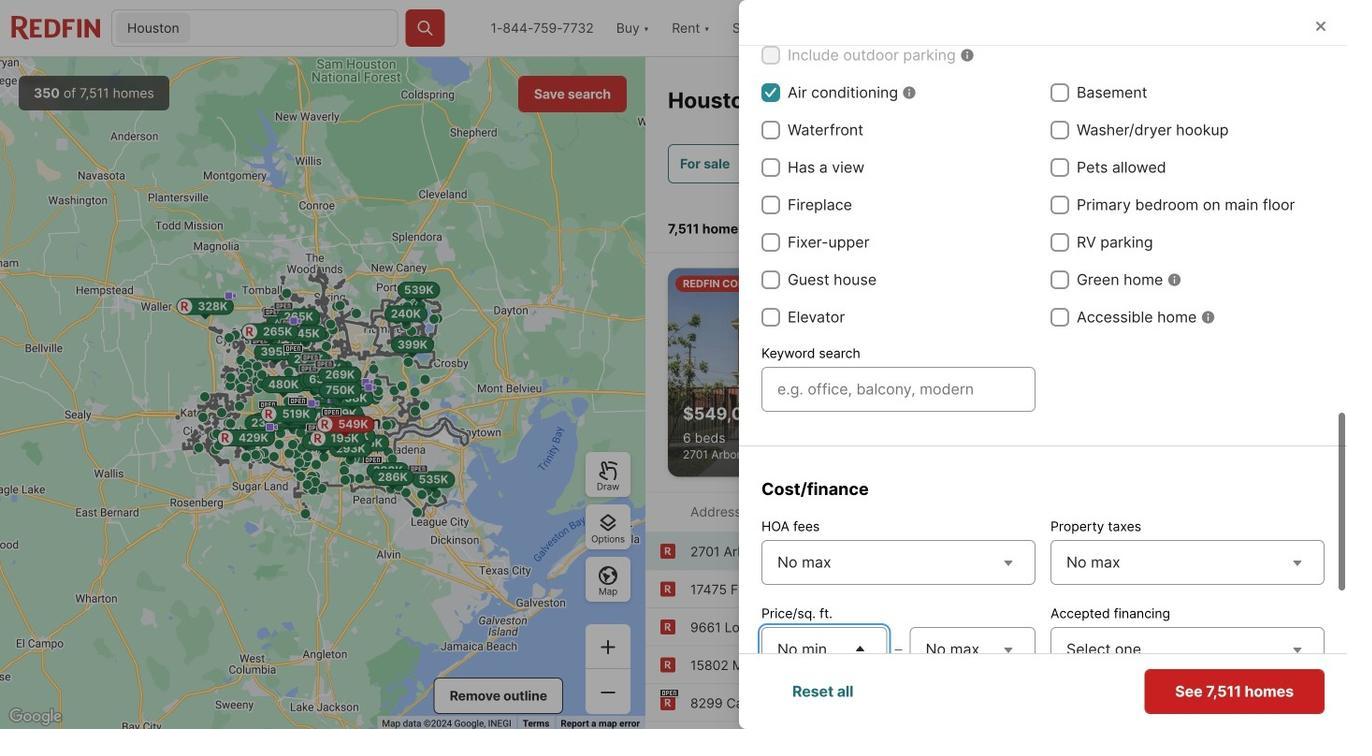 Task type: locate. For each thing, give the bounding box(es) containing it.
cell
[[765, 0, 814, 37]]

toggle search results photos view tab
[[1165, 202, 1238, 248]]

cell inside number of garage spots row
[[765, 0, 814, 37]]

dialog
[[740, 0, 1348, 729]]

tab list
[[1146, 198, 1326, 252]]

None search field
[[194, 10, 397, 48]]

e.g. office, balcony, modern text field
[[778, 378, 1020, 401]]

number of garage spots row
[[762, 0, 1036, 40]]

submit search image
[[416, 19, 435, 37]]

None checkbox
[[762, 46, 781, 65], [762, 83, 781, 102], [1051, 83, 1070, 102], [1051, 121, 1070, 139], [1051, 158, 1070, 177], [1051, 196, 1070, 214], [762, 271, 781, 289], [762, 308, 781, 327], [1051, 308, 1070, 327], [1051, 693, 1070, 711], [762, 46, 781, 65], [762, 83, 781, 102], [1051, 83, 1070, 102], [1051, 121, 1070, 139], [1051, 158, 1070, 177], [1051, 196, 1070, 214], [762, 271, 781, 289], [762, 308, 781, 327], [1051, 308, 1070, 327], [1051, 693, 1070, 711]]

google image
[[5, 705, 66, 729]]

None checkbox
[[762, 121, 781, 139], [762, 158, 781, 177], [762, 196, 781, 214], [762, 233, 781, 252], [1051, 233, 1070, 252], [1051, 271, 1070, 289], [762, 693, 781, 711], [762, 121, 781, 139], [762, 158, 781, 177], [762, 196, 781, 214], [762, 233, 781, 252], [1051, 233, 1070, 252], [1051, 271, 1070, 289], [762, 693, 781, 711]]



Task type: vqa. For each thing, say whether or not it's contained in the screenshot.
6th the ▾ from right
no



Task type: describe. For each thing, give the bounding box(es) containing it.
map region
[[0, 57, 646, 729]]

toggle search results table view tab
[[1242, 202, 1307, 248]]

select a min and max value element
[[762, 623, 1036, 676]]



